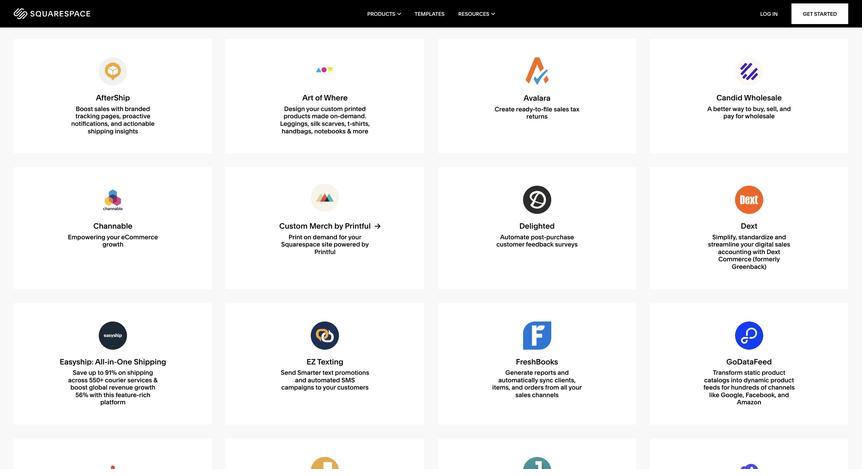 Task type: locate. For each thing, give the bounding box(es) containing it.
1 vertical spatial growth
[[134, 384, 155, 392]]

product right static
[[762, 369, 785, 377]]

candid
[[716, 93, 743, 103]]

ez
[[307, 357, 316, 367]]

and right facebook, in the bottom right of the page
[[778, 391, 789, 399]]

on inside print on demand for your squarespace site powered by printful
[[304, 233, 311, 241]]

and inside godatafeed transform static product catalogs into dynamic product feeds for hundreds of channels like google, facebook, and amazon
[[778, 391, 789, 399]]

1 horizontal spatial with
[[111, 105, 123, 113]]

for
[[736, 112, 744, 120], [339, 233, 347, 241], [722, 384, 730, 392]]

0 horizontal spatial on
[[118, 369, 126, 377]]

0 horizontal spatial shipping
[[88, 127, 113, 135]]

easyship:
[[60, 357, 94, 367]]

sales inside avalara create ready-to-file sales tax returns
[[554, 105, 569, 113]]

sales inside aftership boost sales with branded tracking pages, proactive notifications, and actionable shipping insights
[[94, 105, 110, 113]]

to
[[745, 105, 751, 113], [98, 369, 104, 377], [315, 384, 321, 392]]

with down standardize
[[753, 248, 765, 256]]

2 horizontal spatial to
[[745, 105, 751, 113]]

post-
[[531, 233, 546, 241]]

your right site
[[348, 233, 361, 241]]

logo image for easyship: all-in-one shipping
[[99, 322, 127, 350]]

by right powered at the left bottom of page
[[362, 241, 369, 249]]

custom
[[279, 222, 308, 231]]

aftership boost sales with branded tracking pages, proactive notifications, and actionable shipping insights
[[71, 93, 155, 135]]

demand.
[[340, 112, 366, 120]]

0 vertical spatial with
[[111, 105, 123, 113]]

0 vertical spatial &
[[347, 127, 351, 135]]

for inside candid wholesale a better way to buy, sell, and pay for wholesale
[[736, 112, 744, 120]]

dext up standardize
[[741, 222, 757, 231]]

printful down demand at the left of page
[[314, 248, 336, 256]]

on inside "easyship: all-in-one shipping save up to 91% on shipping across 550+ courier services & boost global revenue growth 56% with this feature-rich platform"
[[118, 369, 126, 377]]

feedback
[[526, 241, 554, 249]]

0 vertical spatial on
[[304, 233, 311, 241]]

accounting
[[718, 248, 751, 256]]

0 vertical spatial growth
[[102, 241, 123, 249]]

design
[[284, 105, 305, 113]]

your down art
[[306, 105, 319, 113]]

0 vertical spatial for
[[736, 112, 744, 120]]

product
[[762, 369, 785, 377], [771, 376, 794, 384]]

for right pay
[[736, 112, 744, 120]]

log
[[760, 10, 771, 17]]

1 vertical spatial of
[[761, 384, 767, 392]]

greenback)
[[732, 263, 766, 271]]

merch
[[309, 222, 333, 231]]

send
[[281, 369, 296, 377]]

& inside "easyship: all-in-one shipping save up to 91% on shipping across 550+ courier services & boost global revenue growth 56% with this feature-rich platform"
[[153, 376, 158, 384]]

with down aftership
[[111, 105, 123, 113]]

proactive
[[122, 112, 150, 120]]

resources button
[[458, 0, 495, 28]]

0 vertical spatial of
[[315, 93, 322, 103]]

of inside godatafeed transform static product catalogs into dynamic product feeds for hundreds of channels like google, facebook, and amazon
[[761, 384, 767, 392]]

1 horizontal spatial printful
[[345, 222, 371, 231]]

and right digital
[[775, 233, 786, 241]]

sales inside freshbooks generate reports and automatically sync clients, items, and orders from all your sales channels
[[515, 391, 531, 399]]

facebook,
[[746, 391, 776, 399]]

way
[[732, 105, 744, 113]]

on down one
[[118, 369, 126, 377]]

across
[[68, 376, 88, 384]]

find
[[438, 9, 454, 19]]

1 vertical spatial for
[[339, 233, 347, 241]]

and inside aftership boost sales with branded tracking pages, proactive notifications, and actionable shipping insights
[[111, 120, 122, 128]]

2 horizontal spatial with
[[753, 248, 765, 256]]

1 horizontal spatial growth
[[134, 384, 155, 392]]

sales down automatically
[[515, 391, 531, 399]]

notifications,
[[71, 120, 109, 128]]

0 vertical spatial dext
[[741, 222, 757, 231]]

1 vertical spatial to
[[98, 369, 104, 377]]

streamline
[[708, 241, 739, 249]]

1 vertical spatial &
[[153, 376, 158, 384]]

get started link
[[792, 3, 848, 24]]

& inside the art of where design your custom printed products made on-demand. leggings, silk scarves, t-shirts, handbags, notebooks & more
[[347, 127, 351, 135]]

generate
[[505, 369, 533, 377]]

and up all on the bottom right of page
[[558, 369, 569, 377]]

squarespace logo link
[[14, 8, 181, 19]]

promotions
[[335, 369, 369, 377]]

growth inside "easyship: all-in-one shipping save up to 91% on shipping across 550+ courier services & boost global revenue growth 56% with this feature-rich platform"
[[134, 384, 155, 392]]

1 horizontal spatial to
[[315, 384, 321, 392]]

your right all on the bottom right of page
[[569, 384, 582, 392]]

hundreds
[[731, 384, 759, 392]]

customers
[[337, 384, 369, 392]]

550+
[[89, 376, 104, 384]]

reports
[[534, 369, 556, 377]]

ready-
[[516, 105, 535, 113]]

leggings,
[[280, 120, 309, 128]]

to right up
[[98, 369, 104, 377]]

1 horizontal spatial for
[[722, 384, 730, 392]]

0 horizontal spatial dext
[[741, 222, 757, 231]]

1 horizontal spatial &
[[347, 127, 351, 135]]

0 horizontal spatial growth
[[102, 241, 123, 249]]

notebooks
[[314, 127, 346, 135]]

static
[[744, 369, 760, 377]]

of right art
[[315, 93, 322, 103]]

1 vertical spatial shipping
[[127, 369, 153, 377]]

1 horizontal spatial channels
[[768, 384, 795, 392]]

logo image for candid wholesale
[[735, 58, 763, 86]]

log             in link
[[760, 10, 778, 17]]

to right way
[[745, 105, 751, 113]]

with left this
[[90, 391, 102, 399]]

candid wholesale a better way to buy, sell, and pay for wholesale
[[707, 93, 791, 120]]

your left digital
[[741, 241, 754, 249]]

on right "print"
[[304, 233, 311, 241]]

platform
[[100, 399, 126, 407]]

& left more
[[347, 127, 351, 135]]

1 vertical spatial printful
[[314, 248, 336, 256]]

0 horizontal spatial with
[[90, 391, 102, 399]]

sales right digital
[[775, 241, 790, 249]]

0 horizontal spatial by
[[334, 222, 343, 231]]

and right sell,
[[780, 105, 791, 113]]

91%
[[105, 369, 117, 377]]

for left "into" at the bottom
[[722, 384, 730, 392]]

all categories
[[739, 9, 790, 19]]

boost
[[70, 384, 88, 392]]

0 horizontal spatial channels
[[532, 391, 559, 399]]

sales
[[94, 105, 110, 113], [554, 105, 569, 113], [775, 241, 790, 249], [515, 391, 531, 399]]

t-
[[348, 120, 352, 128]]

products
[[367, 10, 395, 17]]

shipping down shipping
[[127, 369, 153, 377]]

and left 'automated'
[[295, 376, 306, 384]]

printful left →
[[345, 222, 371, 231]]

logo image for custom merch by printful
[[311, 184, 339, 212]]

shipping
[[134, 357, 166, 367]]

2 vertical spatial to
[[315, 384, 321, 392]]

squarespace logo image
[[14, 8, 90, 19]]

insights
[[115, 127, 138, 135]]

0 vertical spatial to
[[745, 105, 751, 113]]

handbags,
[[282, 127, 313, 135]]

your
[[306, 105, 319, 113], [107, 233, 120, 241], [348, 233, 361, 241], [741, 241, 754, 249], [323, 384, 336, 392], [569, 384, 582, 392]]

0 horizontal spatial to
[[98, 369, 104, 377]]

printful inside print on demand for your squarespace site powered by printful
[[314, 248, 336, 256]]

0 horizontal spatial for
[[339, 233, 347, 241]]

2 vertical spatial for
[[722, 384, 730, 392]]

transform
[[713, 369, 743, 377]]

avalara
[[524, 94, 551, 103]]

logo image for ez texting
[[311, 322, 339, 350]]

to down smarter
[[315, 384, 321, 392]]

1 vertical spatial with
[[753, 248, 765, 256]]

product right dynamic on the bottom
[[771, 376, 794, 384]]

& right "services"
[[153, 376, 158, 384]]

rich
[[139, 391, 150, 399]]

and left proactive
[[111, 120, 122, 128]]

your inside print on demand for your squarespace site powered by printful
[[348, 233, 361, 241]]

for right site
[[339, 233, 347, 241]]

logo image for avalara
[[523, 58, 551, 86]]

save
[[73, 369, 87, 377]]

your down text
[[323, 384, 336, 392]]

get started
[[803, 10, 837, 17]]

0 vertical spatial shipping
[[88, 127, 113, 135]]

site
[[322, 241, 332, 249]]

delighted automate post-purchase customer feedback surveys
[[496, 222, 578, 249]]

growth right revenue
[[134, 384, 155, 392]]

1 horizontal spatial by
[[362, 241, 369, 249]]

ecommerce
[[121, 233, 158, 241]]

shipping down pages,
[[88, 127, 113, 135]]

google,
[[721, 391, 744, 399]]

1 vertical spatial on
[[118, 369, 126, 377]]

growth
[[102, 241, 123, 249], [134, 384, 155, 392]]

buy,
[[753, 105, 765, 113]]

dext down standardize
[[767, 248, 780, 256]]

0 horizontal spatial of
[[315, 93, 322, 103]]

with
[[111, 105, 123, 113], [753, 248, 765, 256], [90, 391, 102, 399]]

godatafeed
[[726, 357, 772, 367]]

1 horizontal spatial on
[[304, 233, 311, 241]]

purchase
[[546, 233, 574, 241]]

where
[[324, 93, 348, 103]]

1 horizontal spatial shipping
[[127, 369, 153, 377]]

for inside print on demand for your squarespace site powered by printful
[[339, 233, 347, 241]]

by up demand at the left of page
[[334, 222, 343, 231]]

aftership
[[96, 93, 130, 103]]

and inside ez texting send smarter text promotions and automated sms campaigns to your customers
[[295, 376, 306, 384]]

(formerly
[[753, 255, 780, 263]]

from
[[545, 384, 559, 392]]

2 horizontal spatial for
[[736, 112, 744, 120]]

sms
[[341, 376, 355, 384]]

your inside ez texting send smarter text promotions and automated sms campaigns to your customers
[[323, 384, 336, 392]]

of right hundreds
[[761, 384, 767, 392]]

0 horizontal spatial &
[[153, 376, 158, 384]]

1 vertical spatial dext
[[767, 248, 780, 256]]

logo image
[[99, 58, 127, 86], [311, 58, 339, 86], [523, 58, 551, 86], [735, 58, 763, 86], [311, 184, 339, 212], [99, 186, 127, 214], [523, 186, 551, 214], [735, 186, 763, 214], [99, 322, 127, 350], [311, 322, 339, 350], [523, 322, 551, 350], [735, 322, 763, 350]]

1 horizontal spatial of
[[761, 384, 767, 392]]

surveys
[[555, 241, 578, 249]]

all categories button
[[739, 4, 848, 25]]

channable empowering your ecommerce growth
[[68, 222, 158, 249]]

sales down aftership
[[94, 105, 110, 113]]

growth down channable
[[102, 241, 123, 249]]

1 vertical spatial by
[[362, 241, 369, 249]]

0 vertical spatial printful
[[345, 222, 371, 231]]

1 horizontal spatial dext
[[767, 248, 780, 256]]

printful
[[345, 222, 371, 231], [314, 248, 336, 256]]

sales right file
[[554, 105, 569, 113]]

your inside channable empowering your ecommerce growth
[[107, 233, 120, 241]]

ez texting send smarter text promotions and automated sms campaigns to your customers
[[281, 357, 369, 392]]

your down channable
[[107, 233, 120, 241]]

0 horizontal spatial printful
[[314, 248, 336, 256]]

global
[[89, 384, 107, 392]]

2 vertical spatial with
[[90, 391, 102, 399]]

sync
[[540, 376, 553, 384]]



Task type: describe. For each thing, give the bounding box(es) containing it.
growth inside channable empowering your ecommerce growth
[[102, 241, 123, 249]]

logo image for dext
[[735, 186, 763, 214]]

avalara create ready-to-file sales tax returns
[[495, 94, 579, 121]]

products
[[284, 112, 310, 120]]

delighted
[[519, 222, 555, 231]]

demand
[[313, 233, 337, 241]]

godatafeed transform static product catalogs into dynamic product feeds for hundreds of channels like google, facebook, and amazon
[[703, 357, 795, 407]]

shipping inside aftership boost sales with branded tracking pages, proactive notifications, and actionable shipping insights
[[88, 127, 113, 135]]

of inside the art of where design your custom printed products made on-demand. leggings, silk scarves, t-shirts, handbags, notebooks & more
[[315, 93, 322, 103]]

find extensions:
[[438, 9, 496, 19]]

automate
[[500, 233, 529, 241]]

sales inside dext simplify, standardize and streamline your digital sales accounting with dext commerce (formerly greenback)
[[775, 241, 790, 249]]

to inside ez texting send smarter text promotions and automated sms campaigns to your customers
[[315, 384, 321, 392]]

into
[[731, 376, 742, 384]]

wholesale
[[744, 93, 782, 103]]

squarespace
[[281, 241, 320, 249]]

boost
[[76, 105, 93, 113]]

campaigns
[[281, 384, 314, 392]]

and down generate
[[512, 384, 523, 392]]

made
[[312, 112, 329, 120]]

and inside candid wholesale a better way to buy, sell, and pay for wholesale
[[780, 105, 791, 113]]

art of where design your custom printed products made on-demand. leggings, silk scarves, t-shirts, handbags, notebooks & more
[[280, 93, 370, 135]]

logo image for freshbooks
[[523, 322, 551, 350]]

channels inside godatafeed transform static product catalogs into dynamic product feeds for hundreds of channels like google, facebook, and amazon
[[768, 384, 795, 392]]

branded
[[125, 105, 150, 113]]

your inside the art of where design your custom printed products made on-demand. leggings, silk scarves, t-shirts, handbags, notebooks & more
[[306, 105, 319, 113]]

this
[[103, 391, 114, 399]]

printed
[[344, 105, 366, 113]]

all-
[[95, 357, 107, 367]]

get
[[803, 10, 813, 17]]

empowering
[[68, 233, 105, 241]]

0 vertical spatial by
[[334, 222, 343, 231]]

feeds
[[703, 384, 720, 392]]

channels inside freshbooks generate reports and automatically sync clients, items, and orders from all your sales channels
[[532, 391, 559, 399]]

custom merch by printful
[[279, 222, 371, 231]]

smarter
[[297, 369, 321, 377]]

a
[[707, 105, 712, 113]]

logo image for art of where
[[311, 58, 339, 86]]

and inside dext simplify, standardize and streamline your digital sales accounting with dext commerce (formerly greenback)
[[775, 233, 786, 241]]

shirts,
[[352, 120, 370, 128]]

on-
[[330, 112, 340, 120]]

resources
[[458, 10, 489, 17]]

print
[[289, 233, 302, 241]]

texting
[[317, 357, 343, 367]]

simplify,
[[712, 233, 737, 241]]

amazon
[[737, 399, 761, 407]]

catalogs
[[704, 376, 730, 384]]

dext simplify, standardize and streamline your digital sales accounting with dext commerce (formerly greenback)
[[708, 222, 790, 271]]

templates
[[415, 10, 445, 17]]

logo image for aftership
[[99, 58, 127, 86]]

for inside godatafeed transform static product catalogs into dynamic product feeds for hundreds of channels like google, facebook, and amazon
[[722, 384, 730, 392]]

customer
[[496, 241, 524, 249]]

all
[[739, 9, 748, 19]]

shipping inside "easyship: all-in-one shipping save up to 91% on shipping across 550+ courier services & boost global revenue growth 56% with this feature-rich platform"
[[127, 369, 153, 377]]

with inside dext simplify, standardize and streamline your digital sales accounting with dext commerce (formerly greenback)
[[753, 248, 765, 256]]

templates link
[[415, 0, 445, 28]]

by inside print on demand for your squarespace site powered by printful
[[362, 241, 369, 249]]

custom
[[321, 105, 343, 113]]

in
[[772, 10, 778, 17]]

with inside "easyship: all-in-one shipping save up to 91% on shipping across 550+ courier services & boost global revenue growth 56% with this feature-rich platform"
[[90, 391, 102, 399]]

logo image for delighted
[[523, 186, 551, 214]]

logo image for channable
[[99, 186, 127, 214]]

services
[[127, 376, 152, 384]]

returns
[[526, 113, 548, 121]]

feature-
[[116, 391, 139, 399]]

digital
[[755, 241, 774, 249]]

one
[[117, 357, 132, 367]]

dynamic
[[744, 376, 769, 384]]

automated
[[308, 376, 340, 384]]

items,
[[492, 384, 510, 392]]

orders
[[524, 384, 544, 392]]

your inside dext simplify, standardize and streamline your digital sales accounting with dext commerce (formerly greenback)
[[741, 241, 754, 249]]

to inside candid wholesale a better way to buy, sell, and pay for wholesale
[[745, 105, 751, 113]]

pay
[[723, 112, 734, 120]]

56%
[[75, 391, 88, 399]]

to inside "easyship: all-in-one shipping save up to 91% on shipping across 550+ courier services & boost global revenue growth 56% with this feature-rich platform"
[[98, 369, 104, 377]]

freshbooks generate reports and automatically sync clients, items, and orders from all your sales channels
[[492, 357, 582, 399]]

commerce
[[718, 255, 751, 263]]

up
[[88, 369, 96, 377]]

create
[[495, 105, 515, 113]]

tracking
[[75, 112, 100, 120]]

text
[[322, 369, 334, 377]]

file
[[543, 105, 552, 113]]

logo image for godatafeed
[[735, 322, 763, 350]]

started
[[814, 10, 837, 17]]

your inside freshbooks generate reports and automatically sync clients, items, and orders from all your sales channels
[[569, 384, 582, 392]]

art
[[302, 93, 313, 103]]

clients,
[[555, 376, 576, 384]]

scarves,
[[322, 120, 346, 128]]

with inside aftership boost sales with branded tracking pages, proactive notifications, and actionable shipping insights
[[111, 105, 123, 113]]

actionable
[[123, 120, 155, 128]]

wholesale
[[745, 112, 775, 120]]

→
[[374, 222, 381, 231]]



Task type: vqa. For each thing, say whether or not it's contained in the screenshot.


